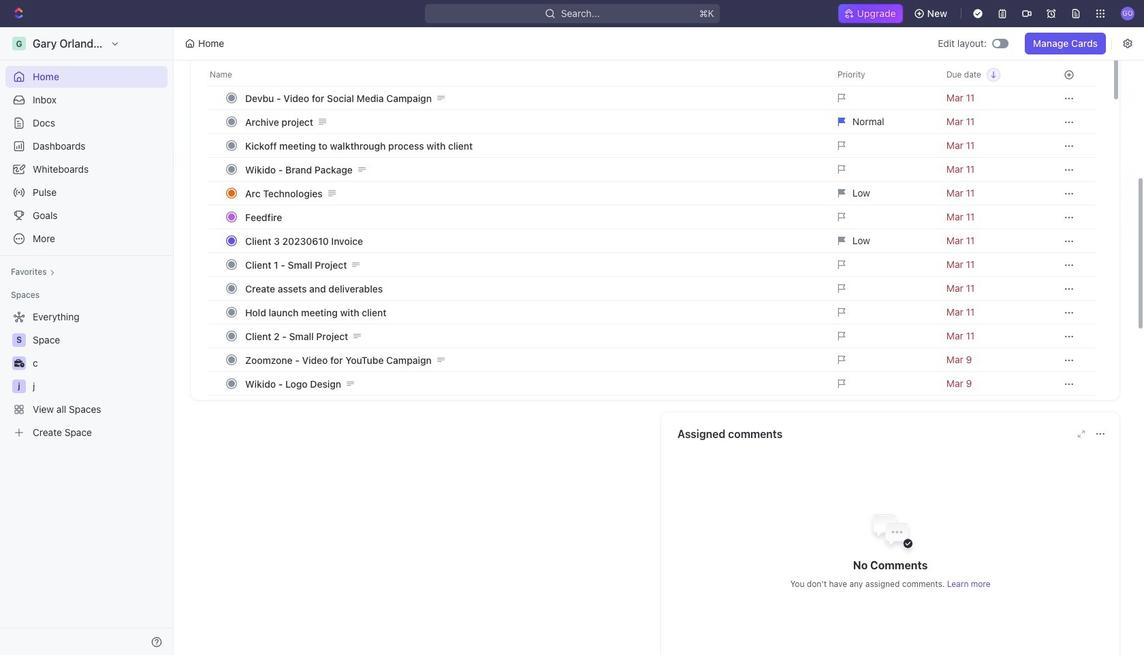 Task type: vqa. For each thing, say whether or not it's contained in the screenshot.
tree
yes



Task type: locate. For each thing, give the bounding box(es) containing it.
business time image
[[14, 360, 24, 368]]

sidebar navigation
[[0, 27, 176, 656]]

tree
[[5, 306, 168, 444]]

j, , element
[[12, 380, 26, 394]]



Task type: describe. For each thing, give the bounding box(es) containing it.
space, , element
[[12, 334, 26, 347]]

gary orlando's workspace, , element
[[12, 37, 26, 50]]

tree inside sidebar "navigation"
[[5, 306, 168, 444]]



